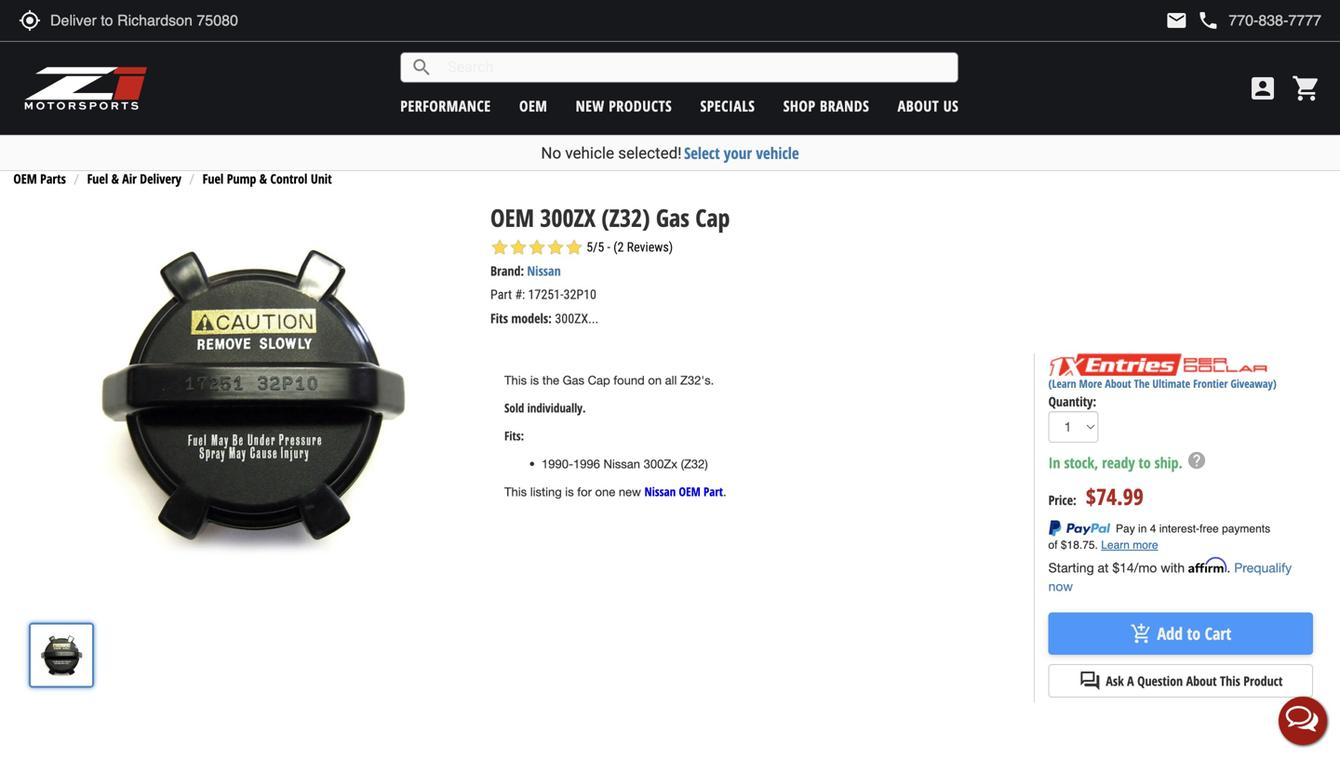Task type: locate. For each thing, give the bounding box(es) containing it.
fuel for fuel pump & control unit
[[203, 170, 224, 188]]

giveaway)
[[1231, 376, 1277, 392]]

1 horizontal spatial new
[[619, 485, 642, 499]]

fits
[[491, 310, 508, 327]]

fits:
[[505, 428, 524, 445]]

is inside the this listing is for one new nissan oem part .
[[566, 485, 574, 499]]

starting at $14 /mo with affirm .
[[1049, 558, 1235, 576]]

about
[[898, 96, 940, 116], [1106, 376, 1132, 392], [1187, 673, 1218, 691]]

this for all
[[505, 373, 527, 388]]

1 vertical spatial about
[[1106, 376, 1132, 392]]

2 vertical spatial about
[[1187, 673, 1218, 691]]

select
[[685, 142, 720, 164]]

fuel for fuel & air delivery
[[87, 170, 108, 188]]

vehicle right the no
[[566, 144, 615, 162]]

0 horizontal spatial to
[[1139, 453, 1152, 473]]

is left the gas
[[531, 373, 539, 388]]

quantity:
[[1049, 393, 1097, 411]]

2 vertical spatial this
[[1221, 673, 1241, 691]]

& right pump
[[260, 170, 267, 188]]

1 vertical spatial (z32)
[[681, 457, 708, 472]]

1 vertical spatial .
[[1228, 560, 1231, 576]]

1 horizontal spatial .
[[1228, 560, 1231, 576]]

about left the
[[1106, 376, 1132, 392]]

.
[[724, 485, 727, 499], [1228, 560, 1231, 576]]

oem for oem parts
[[13, 170, 37, 188]]

new right one at bottom left
[[619, 485, 642, 499]]

this left listing
[[505, 485, 527, 499]]

0 vertical spatial to
[[1139, 453, 1152, 473]]

question
[[1138, 673, 1184, 691]]

1 vertical spatial this
[[505, 485, 527, 499]]

fuel & air delivery link
[[87, 170, 182, 188]]

0 horizontal spatial vehicle
[[566, 144, 615, 162]]

part inside oem 300zx (z32) gas cap star star star star star 5/5 - (2 reviews) brand: nissan part #: 17251-32p10 fits models: 300zx...
[[491, 287, 512, 303]]

products
[[609, 96, 672, 116]]

1 horizontal spatial cap
[[696, 201, 730, 234]]

5 star from the left
[[565, 239, 584, 257]]

oem
[[520, 96, 548, 116], [13, 170, 37, 188], [491, 201, 534, 234], [679, 484, 701, 500]]

this inside the question_answer ask a question about this product
[[1221, 673, 1241, 691]]

prequalify now
[[1049, 560, 1293, 594]]

unit
[[311, 170, 332, 188]]

new left products
[[576, 96, 605, 116]]

1 vertical spatial new
[[619, 485, 642, 499]]

mail
[[1166, 9, 1189, 32]]

300zx...
[[555, 312, 599, 327]]

2 & from the left
[[260, 170, 267, 188]]

about right question
[[1187, 673, 1218, 691]]

1 vertical spatial cap
[[588, 373, 611, 388]]

1 vertical spatial to
[[1188, 623, 1201, 646]]

help
[[1187, 450, 1208, 471]]

oem down the 1990-1996 nissan 300zx (z32)
[[679, 484, 701, 500]]

2 fuel from the left
[[203, 170, 224, 188]]

control
[[270, 170, 308, 188]]

0 horizontal spatial &
[[111, 170, 119, 188]]

1990-1996 nissan 300zx (z32)
[[542, 457, 712, 472]]

about us
[[898, 96, 959, 116]]

0 horizontal spatial cap
[[588, 373, 611, 388]]

shop
[[784, 96, 816, 116]]

fuel left air
[[87, 170, 108, 188]]

0 vertical spatial .
[[724, 485, 727, 499]]

2 horizontal spatial about
[[1187, 673, 1218, 691]]

0 vertical spatial about
[[898, 96, 940, 116]]

3 star from the left
[[528, 239, 547, 257]]

this for nissan
[[505, 485, 527, 499]]

0 horizontal spatial .
[[724, 485, 727, 499]]

nissan down 300zx
[[645, 484, 676, 500]]

0 horizontal spatial fuel
[[87, 170, 108, 188]]

0 horizontal spatial is
[[531, 373, 539, 388]]

0 vertical spatial cap
[[696, 201, 730, 234]]

listing
[[531, 485, 562, 499]]

cap
[[696, 201, 730, 234], [588, 373, 611, 388]]

nissan up the this listing is for one new nissan oem part .
[[604, 457, 641, 472]]

this
[[505, 373, 527, 388], [505, 485, 527, 499], [1221, 673, 1241, 691]]

1 vertical spatial part
[[704, 484, 724, 500]]

2 horizontal spatial nissan
[[645, 484, 676, 500]]

for
[[578, 485, 592, 499]]

add
[[1158, 623, 1184, 646]]

vehicle
[[756, 142, 800, 164], [566, 144, 615, 162]]

to inside the in stock, ready to ship. help
[[1139, 453, 1152, 473]]

the
[[1135, 376, 1150, 392]]

now
[[1049, 579, 1074, 594]]

0 vertical spatial nissan
[[527, 262, 561, 280]]

0 vertical spatial this
[[505, 373, 527, 388]]

more
[[1080, 376, 1103, 392]]

part down the 1990-1996 nissan 300zx (z32)
[[704, 484, 724, 500]]

to left ship.
[[1139, 453, 1152, 473]]

(z32) up nissan oem part link
[[681, 457, 708, 472]]

0 horizontal spatial (z32)
[[602, 201, 650, 234]]

oem up brand:
[[491, 201, 534, 234]]

this inside the this listing is for one new nissan oem part .
[[505, 485, 527, 499]]

star
[[491, 239, 509, 257], [509, 239, 528, 257], [528, 239, 547, 257], [547, 239, 565, 257], [565, 239, 584, 257]]

cap left found
[[588, 373, 611, 388]]

1 vertical spatial nissan
[[604, 457, 641, 472]]

one
[[596, 485, 616, 499]]

1 horizontal spatial is
[[566, 485, 574, 499]]

2 vertical spatial nissan
[[645, 484, 676, 500]]

ready
[[1103, 453, 1136, 473]]

performance link
[[401, 96, 491, 116]]

oem inside oem 300zx (z32) gas cap star star star star star 5/5 - (2 reviews) brand: nissan part #: 17251-32p10 fits models: 300zx...
[[491, 201, 534, 234]]

1 & from the left
[[111, 170, 119, 188]]

cap right gas
[[696, 201, 730, 234]]

1 horizontal spatial fuel
[[203, 170, 224, 188]]

part
[[491, 287, 512, 303], [704, 484, 724, 500]]

this up sold
[[505, 373, 527, 388]]

no
[[541, 144, 562, 162]]

a
[[1128, 673, 1135, 691]]

parts
[[40, 170, 66, 188]]

vehicle right your
[[756, 142, 800, 164]]

0 horizontal spatial part
[[491, 287, 512, 303]]

0 vertical spatial (z32)
[[602, 201, 650, 234]]

1 horizontal spatial about
[[1106, 376, 1132, 392]]

fuel & air delivery
[[87, 170, 182, 188]]

cap inside oem 300zx (z32) gas cap star star star star star 5/5 - (2 reviews) brand: nissan part #: 17251-32p10 fits models: 300zx...
[[696, 201, 730, 234]]

about left us
[[898, 96, 940, 116]]

phone
[[1198, 9, 1220, 32]]

mail phone
[[1166, 9, 1220, 32]]

models:
[[512, 310, 552, 327]]

(z32) up 5/5 -
[[602, 201, 650, 234]]

300zx
[[644, 457, 678, 472]]

ask
[[1107, 673, 1125, 691]]

0 horizontal spatial new
[[576, 96, 605, 116]]

part left #:
[[491, 287, 512, 303]]

oem up the no
[[520, 96, 548, 116]]

1 horizontal spatial (z32)
[[681, 457, 708, 472]]

pump
[[227, 170, 256, 188]]

this left the product
[[1221, 673, 1241, 691]]

your
[[724, 142, 753, 164]]

32p10
[[564, 287, 597, 303]]

affirm
[[1189, 558, 1228, 574]]

1 vertical spatial is
[[566, 485, 574, 499]]

new products
[[576, 96, 672, 116]]

1 horizontal spatial nissan
[[604, 457, 641, 472]]

$74.99
[[1087, 482, 1144, 512]]

1 fuel from the left
[[87, 170, 108, 188]]

0 vertical spatial part
[[491, 287, 512, 303]]

(z32)
[[602, 201, 650, 234], [681, 457, 708, 472]]

delivery
[[140, 170, 182, 188]]

to right add
[[1188, 623, 1201, 646]]

1 horizontal spatial vehicle
[[756, 142, 800, 164]]

nissan up the 17251-
[[527, 262, 561, 280]]

Search search field
[[433, 53, 958, 82]]

oem left parts
[[13, 170, 37, 188]]

is left the for
[[566, 485, 574, 499]]

price: $74.99
[[1049, 482, 1144, 512]]

to
[[1139, 453, 1152, 473], [1188, 623, 1201, 646]]

0 horizontal spatial nissan
[[527, 262, 561, 280]]

in
[[1049, 453, 1061, 473]]

fuel left pump
[[203, 170, 224, 188]]

1 horizontal spatial &
[[260, 170, 267, 188]]

0 horizontal spatial about
[[898, 96, 940, 116]]

fuel
[[87, 170, 108, 188], [203, 170, 224, 188]]

& left air
[[111, 170, 119, 188]]



Task type: vqa. For each thing, say whether or not it's contained in the screenshot.
(Z32)
yes



Task type: describe. For each thing, give the bounding box(es) containing it.
(learn more about the ultimate frontier giveaway) link
[[1049, 376, 1277, 392]]

oem 300zx (z32) gas cap star star star star star 5/5 - (2 reviews) brand: nissan part #: 17251-32p10 fits models: 300zx...
[[491, 201, 730, 327]]

nissan oem part link
[[645, 484, 724, 500]]

4 star from the left
[[547, 239, 565, 257]]

nissan link
[[527, 262, 561, 280]]

about inside the question_answer ask a question about this product
[[1187, 673, 1218, 691]]

brand:
[[491, 262, 524, 280]]

ultimate
[[1153, 376, 1191, 392]]

nissan inside oem 300zx (z32) gas cap star star star star star 5/5 - (2 reviews) brand: nissan part #: 17251-32p10 fits models: 300zx...
[[527, 262, 561, 280]]

fuel pump & control unit link
[[203, 170, 332, 188]]

oem link
[[520, 96, 548, 116]]

stock,
[[1065, 453, 1099, 473]]

. inside starting at $14 /mo with affirm .
[[1228, 560, 1231, 576]]

no vehicle selected! select your vehicle
[[541, 142, 800, 164]]

phone link
[[1198, 9, 1322, 32]]

add_shopping_cart
[[1131, 623, 1153, 646]]

0 vertical spatial is
[[531, 373, 539, 388]]

z1 motorsports logo image
[[23, 65, 149, 112]]

vehicle inside no vehicle selected! select your vehicle
[[566, 144, 615, 162]]

(z32) inside oem 300zx (z32) gas cap star star star star star 5/5 - (2 reviews) brand: nissan part #: 17251-32p10 fits models: 300zx...
[[602, 201, 650, 234]]

. inside the this listing is for one new nissan oem part .
[[724, 485, 727, 499]]

brands
[[820, 96, 870, 116]]

performance
[[401, 96, 491, 116]]

about us link
[[898, 96, 959, 116]]

found
[[614, 373, 645, 388]]

in stock, ready to ship. help
[[1049, 450, 1208, 473]]

starting
[[1049, 560, 1095, 576]]

shop brands link
[[784, 96, 870, 116]]

$14
[[1113, 560, 1135, 576]]

gas
[[656, 201, 690, 234]]

1 horizontal spatial part
[[704, 484, 724, 500]]

prequalify
[[1235, 560, 1293, 576]]

new products link
[[576, 96, 672, 116]]

air
[[122, 170, 137, 188]]

specials
[[701, 96, 756, 116]]

shopping_cart
[[1293, 74, 1322, 103]]

at
[[1098, 560, 1109, 576]]

shop brands
[[784, 96, 870, 116]]

5/5 -
[[587, 240, 611, 255]]

cart
[[1206, 623, 1232, 646]]

this is the gas cap found on all z32's.
[[505, 373, 721, 388]]

product
[[1244, 673, 1284, 691]]

0 vertical spatial new
[[576, 96, 605, 116]]

individually.
[[528, 400, 586, 417]]

price:
[[1049, 492, 1077, 509]]

select your vehicle link
[[685, 142, 800, 164]]

17251-
[[528, 287, 564, 303]]

2 star from the left
[[509, 239, 528, 257]]

(learn
[[1049, 376, 1077, 392]]

all
[[666, 373, 677, 388]]

1996
[[574, 457, 601, 472]]

z32's.
[[681, 373, 714, 388]]

us
[[944, 96, 959, 116]]

specials link
[[701, 96, 756, 116]]

frontier
[[1194, 376, 1229, 392]]

with
[[1161, 560, 1186, 576]]

sold
[[505, 400, 525, 417]]

question_answer ask a question about this product
[[1080, 671, 1284, 693]]

oem for oem
[[520, 96, 548, 116]]

my_location
[[19, 9, 41, 32]]

oem parts
[[13, 170, 66, 188]]

shopping_cart link
[[1288, 74, 1322, 103]]

300zx
[[540, 201, 596, 234]]

ship.
[[1155, 453, 1183, 473]]

new inside the this listing is for one new nissan oem part .
[[619, 485, 642, 499]]

#:
[[515, 287, 525, 303]]

question_answer
[[1080, 671, 1102, 693]]

add_shopping_cart add to cart
[[1131, 623, 1232, 646]]

search
[[411, 56, 433, 79]]

1 star from the left
[[491, 239, 509, 257]]

fuel pump & control unit
[[203, 170, 332, 188]]

oem parts link
[[13, 170, 66, 188]]

1990-
[[542, 457, 574, 472]]

oem for oem 300zx (z32) gas cap star star star star star 5/5 - (2 reviews) brand: nissan part #: 17251-32p10 fits models: 300zx...
[[491, 201, 534, 234]]

sold individually.
[[505, 400, 589, 417]]

account_box
[[1249, 74, 1279, 103]]

prequalify now link
[[1049, 560, 1293, 594]]

account_box link
[[1244, 74, 1283, 103]]

selected!
[[619, 144, 682, 162]]

1 horizontal spatial to
[[1188, 623, 1201, 646]]

on
[[648, 373, 662, 388]]

mail link
[[1166, 9, 1189, 32]]



